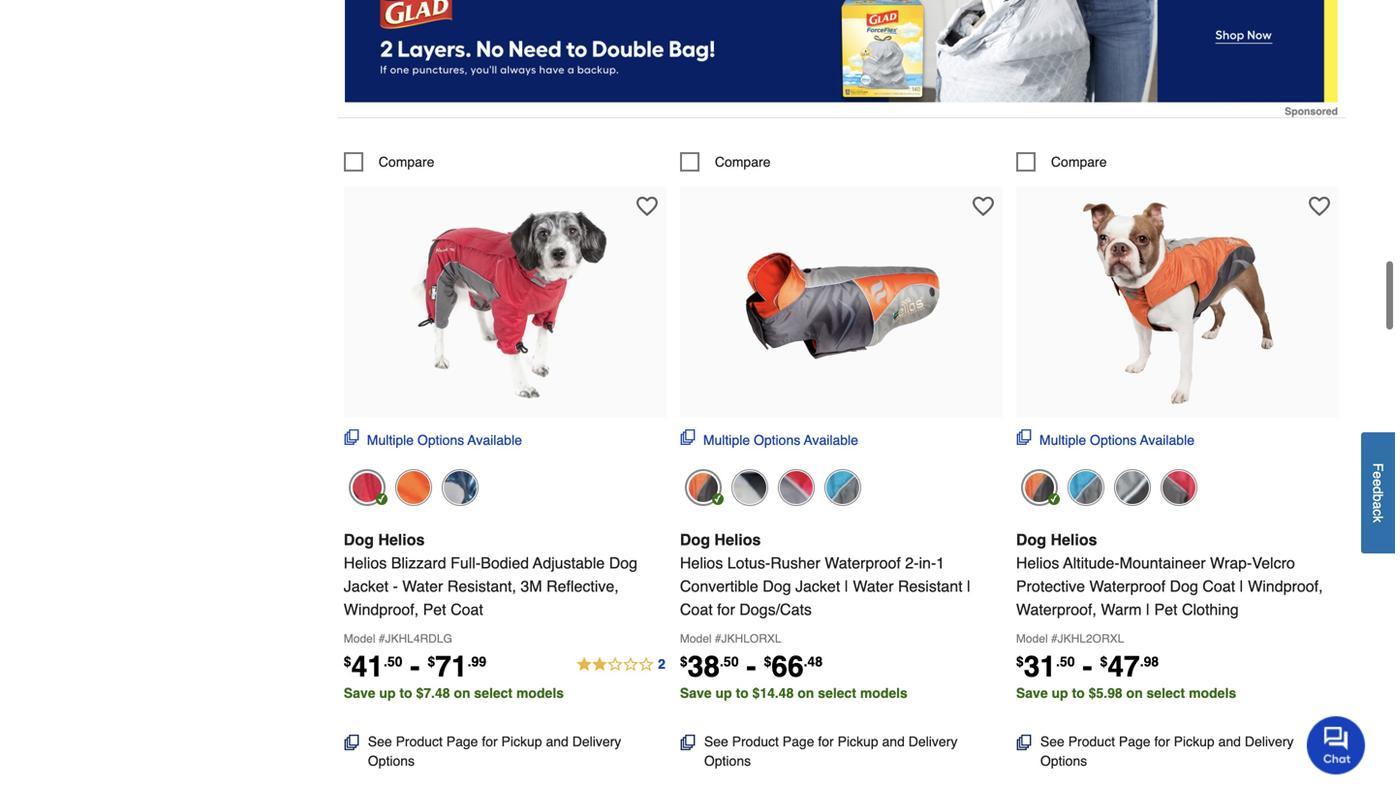 Task type: vqa. For each thing, say whether or not it's contained in the screenshot.
Lawn & Garden
no



Task type: locate. For each thing, give the bounding box(es) containing it.
.50 down model # jkhl2orxl
[[1057, 654, 1076, 669]]

2 save from the left
[[680, 685, 712, 701]]

.50 inside $ 31 .50 - $ 47 .98
[[1057, 654, 1076, 669]]

0 vertical spatial waterproof
[[825, 554, 901, 572]]

2 horizontal spatial pickup
[[1174, 734, 1215, 749]]

$7.48
[[416, 685, 450, 701]]

see product page for pickup and delivery options down save up to $7.48 on select models
[[368, 734, 622, 769]]

0 horizontal spatial models
[[517, 685, 564, 701]]

model
[[344, 632, 376, 645], [680, 632, 712, 645], [1017, 632, 1048, 645]]

options down save up to $5.98 on select models
[[1041, 753, 1088, 769]]

save
[[344, 685, 376, 701], [680, 685, 712, 701], [1017, 685, 1048, 701]]

product down $7.48
[[396, 734, 443, 749]]

delivery
[[573, 734, 622, 749], [909, 734, 958, 749], [1245, 734, 1294, 749]]

multiple options available for blue icon
[[367, 432, 522, 448]]

1 horizontal spatial multiple
[[704, 432, 750, 448]]

3 select from the left
[[1147, 685, 1186, 701]]

1 horizontal spatial and
[[883, 734, 905, 749]]

2 horizontal spatial #
[[1052, 632, 1058, 645]]

- for 38
[[747, 650, 757, 683]]

up down 31
[[1052, 685, 1069, 701]]

jacket inside dog helios helios lotus-rusher waterproof 2-in-1 convertible dog jacket | water resistant | coat for dogs/cats
[[796, 577, 841, 595]]

0 horizontal spatial multiple
[[367, 432, 414, 448]]

dog down mountaineer
[[1170, 577, 1199, 595]]

0 vertical spatial windproof,
[[1249, 577, 1324, 595]]

0 horizontal spatial water
[[403, 577, 443, 595]]

.50 down model # jkhl4rdlg
[[384, 654, 403, 669]]

page down save up to $14.48 on select models
[[783, 734, 815, 749]]

2 horizontal spatial coat
[[1203, 577, 1236, 595]]

0 horizontal spatial and
[[546, 734, 569, 749]]

1 horizontal spatial available
[[804, 432, 859, 448]]

up for 38
[[716, 685, 732, 701]]

1 models from the left
[[517, 685, 564, 701]]

1 horizontal spatial see product page for pickup and delivery options
[[705, 734, 958, 769]]

product down $14.48
[[732, 734, 779, 749]]

3 heart outline image from the left
[[1309, 196, 1331, 217]]

see down 38
[[705, 734, 729, 749]]

resistant
[[898, 577, 963, 595]]

waterproof,
[[1017, 600, 1097, 618]]

multiple options available link for the orange image
[[344, 429, 522, 450]]

and
[[546, 734, 569, 749], [883, 734, 905, 749], [1219, 734, 1242, 749]]

3m
[[521, 577, 542, 595]]

1 horizontal spatial pet
[[1155, 600, 1178, 618]]

0 horizontal spatial see
[[368, 734, 392, 749]]

coat inside dog helios helios lotus-rusher waterproof 2-in-1 convertible dog jacket | water resistant | coat for dogs/cats
[[680, 600, 713, 618]]

dog down cola red icon
[[344, 531, 374, 549]]

1 vertical spatial waterproof
[[1090, 577, 1166, 595]]

1 multiple from the left
[[367, 432, 414, 448]]

2 multiple options available link from the left
[[680, 429, 859, 450]]

coat down the resistant,
[[451, 600, 484, 618]]

heart outline image
[[637, 196, 658, 217], [973, 196, 994, 217], [1309, 196, 1331, 217]]

.98
[[1141, 654, 1159, 669]]

3 compare from the left
[[1052, 154, 1107, 170]]

multiple up grey, black image
[[704, 432, 750, 448]]

for
[[717, 600, 735, 618], [482, 734, 498, 749], [818, 734, 834, 749], [1155, 734, 1171, 749]]

0 horizontal spatial .50
[[384, 654, 403, 669]]

to
[[400, 685, 413, 701], [736, 685, 749, 701], [1073, 685, 1085, 701]]

0 horizontal spatial select
[[474, 685, 513, 701]]

1 horizontal spatial see
[[705, 734, 729, 749]]

$ 31 .50 - $ 47 .98
[[1017, 650, 1159, 683]]

31
[[1024, 650, 1057, 683]]

0 horizontal spatial to
[[400, 685, 413, 701]]

1 horizontal spatial delivery
[[909, 734, 958, 749]]

3 multiple options available link from the left
[[1017, 429, 1195, 450]]

0 horizontal spatial see product page for pickup and delivery options
[[368, 734, 622, 769]]

model up 31
[[1017, 632, 1048, 645]]

3 up from the left
[[1052, 685, 1069, 701]]

0 horizontal spatial multiple options available link
[[344, 429, 522, 450]]

1 horizontal spatial on
[[798, 685, 815, 701]]

select down .48 at the right
[[818, 685, 857, 701]]

multiple options available link
[[344, 429, 522, 450], [680, 429, 859, 450], [1017, 429, 1195, 450]]

0 horizontal spatial product
[[396, 734, 443, 749]]

1 horizontal spatial orange, charcoal grey, light grey image
[[1022, 469, 1058, 506]]

# up 38
[[715, 632, 722, 645]]

select down .98
[[1147, 685, 1186, 701]]

1 compare from the left
[[379, 154, 435, 170]]

0 horizontal spatial orange, charcoal grey, light grey image
[[685, 469, 722, 506]]

2 horizontal spatial model
[[1017, 632, 1048, 645]]

e
[[1371, 471, 1387, 479], [1371, 479, 1387, 486]]

jacket down the rusher on the right of the page
[[796, 577, 841, 595]]

cola red image
[[349, 469, 386, 506]]

# for dog helios helios lotus-rusher waterproof 2-in-1 convertible dog jacket | water resistant | coat for dogs/cats
[[715, 632, 722, 645]]

0 horizontal spatial waterproof
[[825, 554, 901, 572]]

2 horizontal spatial multiple
[[1040, 432, 1087, 448]]

2 horizontal spatial to
[[1073, 685, 1085, 701]]

up
[[379, 685, 396, 701], [716, 685, 732, 701], [1052, 685, 1069, 701]]

-
[[393, 577, 398, 595], [410, 650, 420, 683], [747, 650, 757, 683], [1083, 650, 1093, 683]]

model up 41
[[344, 632, 376, 645]]

e up d
[[1371, 471, 1387, 479]]

for down save up to $7.48 on select models
[[482, 734, 498, 749]]

orange, charcoal grey, light grey image
[[685, 469, 722, 506], [1022, 469, 1058, 506]]

c
[[1371, 509, 1387, 516]]

1 delivery from the left
[[573, 734, 622, 749]]

available for blue icon
[[468, 432, 522, 448]]

0 horizontal spatial model
[[344, 632, 376, 645]]

for down save up to $14.48 on select models
[[818, 734, 834, 749]]

select for 31
[[1147, 685, 1186, 701]]

waterproof
[[825, 554, 901, 572], [1090, 577, 1166, 595]]

reflective,
[[547, 577, 619, 595]]

1 # from the left
[[379, 632, 385, 645]]

.50 for 38
[[720, 654, 739, 669]]

k
[[1371, 516, 1387, 523]]

orange, charcoal grey, light grey image for grey, black image
[[685, 469, 722, 506]]

2 on from the left
[[798, 685, 815, 701]]

1 .50 from the left
[[384, 654, 403, 669]]

helios up convertible
[[680, 554, 723, 572]]

1 horizontal spatial coat
[[680, 600, 713, 618]]

see product page for pickup and delivery options
[[368, 734, 622, 769], [705, 734, 958, 769], [1041, 734, 1294, 769]]

multiple for the orange image
[[367, 432, 414, 448]]

options
[[418, 432, 464, 448], [754, 432, 801, 448], [1091, 432, 1137, 448], [368, 753, 415, 769], [705, 753, 751, 769], [1041, 753, 1088, 769]]

1 horizontal spatial save
[[680, 685, 712, 701]]

see down 41
[[368, 734, 392, 749]]

0 horizontal spatial delivery
[[573, 734, 622, 749]]

2 jacket from the left
[[796, 577, 841, 595]]

6 $ from the left
[[1101, 654, 1108, 669]]

3 delivery from the left
[[1245, 734, 1294, 749]]

multiple options available link up grey, black image
[[680, 429, 859, 450]]

black, grey image
[[1115, 469, 1151, 506]]

3 available from the left
[[1141, 432, 1195, 448]]

save for 31
[[1017, 685, 1048, 701]]

see product page for pickup and delivery options down save up to $14.48 on select models
[[705, 734, 958, 769]]

compare for 1001876954 element
[[715, 154, 771, 170]]

0 horizontal spatial on
[[454, 685, 471, 701]]

2 horizontal spatial heart outline image
[[1309, 196, 1331, 217]]

.50 inside $ 41 .50 - $ 71 .99
[[384, 654, 403, 669]]

multiple for blue, charcoal grey, light grey icon on the right bottom of page
[[1040, 432, 1087, 448]]

1001874196 element
[[1017, 152, 1107, 171]]

windproof, inside dog helios helios altitude-mountaineer wrap-velcro protective waterproof dog coat | windproof, waterproof, warm | pet clothing
[[1249, 577, 1324, 595]]

to for 38
[[736, 685, 749, 701]]

on down 66
[[798, 685, 815, 701]]

helios up lotus-
[[715, 531, 761, 549]]

2 horizontal spatial see
[[1041, 734, 1065, 749]]

1 jacket from the left
[[344, 577, 389, 595]]

1 horizontal spatial to
[[736, 685, 749, 701]]

- down jkhl2orxl
[[1083, 650, 1093, 683]]

save for 38
[[680, 685, 712, 701]]

multiple for grey, black image
[[704, 432, 750, 448]]

2 horizontal spatial delivery
[[1245, 734, 1294, 749]]

options down save up to $14.48 on select models
[[705, 753, 751, 769]]

3 multiple from the left
[[1040, 432, 1087, 448]]

2 horizontal spatial models
[[1189, 685, 1237, 701]]

orange, charcoal grey, light grey image left blue, charcoal grey, light grey icon on the right bottom of page
[[1022, 469, 1058, 506]]

orange image
[[395, 469, 432, 506]]

pet up 'jkhl4rdlg'
[[423, 600, 446, 618]]

windproof, up model # jkhl4rdlg
[[344, 600, 419, 618]]

to left $5.98
[[1073, 685, 1085, 701]]

windproof, down the "velcro"
[[1249, 577, 1324, 595]]

1 see from the left
[[368, 734, 392, 749]]

1
[[937, 554, 945, 572]]

0 horizontal spatial windproof,
[[344, 600, 419, 618]]

pet left clothing
[[1155, 600, 1178, 618]]

0 horizontal spatial save
[[344, 685, 376, 701]]

0 horizontal spatial coat
[[451, 600, 484, 618]]

$ down 'jkhl4rdlg'
[[428, 654, 435, 669]]

save up to $14.48 on select models
[[680, 685, 908, 701]]

- down the jkhlorxl
[[747, 650, 757, 683]]

altitude-
[[1064, 554, 1120, 572]]

multiple up the orange image
[[367, 432, 414, 448]]

product down $5.98
[[1069, 734, 1116, 749]]

model up 38
[[680, 632, 712, 645]]

2 water from the left
[[853, 577, 894, 595]]

rusher
[[771, 554, 821, 572]]

water down blizzard
[[403, 577, 443, 595]]

2 horizontal spatial available
[[1141, 432, 1195, 448]]

dog helios helios lotus-rusher waterproof 2-in-1 convertible dog jacket | water resistant | coat for dogs/cats
[[680, 531, 971, 618]]

1 horizontal spatial multiple options available link
[[680, 429, 859, 450]]

3 see product page for pickup and delivery options from the left
[[1041, 734, 1294, 769]]

$ down model # jkhl4rdlg
[[344, 654, 351, 669]]

models
[[517, 685, 564, 701], [861, 685, 908, 701], [1189, 685, 1237, 701]]

1 horizontal spatial heart outline image
[[973, 196, 994, 217]]

wrap-
[[1211, 554, 1253, 572]]

see down 31
[[1041, 734, 1065, 749]]

1 horizontal spatial waterproof
[[1090, 577, 1166, 595]]

2 horizontal spatial save
[[1017, 685, 1048, 701]]

water
[[403, 577, 443, 595], [853, 577, 894, 595]]

model # jkhl4rdlg
[[344, 632, 453, 645]]

3 multiple options available from the left
[[1040, 432, 1195, 448]]

$ right 2
[[680, 654, 688, 669]]

.50 inside $ 38 .50 - $ 66 .48
[[720, 654, 739, 669]]

select
[[474, 685, 513, 701], [818, 685, 857, 701], [1147, 685, 1186, 701]]

2 product from the left
[[732, 734, 779, 749]]

# for dog helios helios blizzard full-bodied adjustable dog jacket - water resistant, 3m reflective, windproof, pet coat
[[379, 632, 385, 645]]

.99
[[468, 654, 487, 669]]

0 horizontal spatial heart outline image
[[637, 196, 658, 217]]

page
[[447, 734, 478, 749], [783, 734, 815, 749], [1119, 734, 1151, 749]]

3 .50 from the left
[[1057, 654, 1076, 669]]

jkhl4rdlg
[[385, 632, 453, 645]]

0 horizontal spatial pet
[[423, 600, 446, 618]]

on down 71
[[454, 685, 471, 701]]

on down 47
[[1127, 685, 1143, 701]]

2 horizontal spatial .50
[[1057, 654, 1076, 669]]

jacket up model # jkhl4rdlg
[[344, 577, 389, 595]]

0 horizontal spatial pickup
[[502, 734, 542, 749]]

dog helios helios altitude-mountaineer wrap-velcro protective waterproof dog coat | windproof, waterproof, warm | pet clothing image
[[1072, 197, 1285, 410]]

1 pet from the left
[[423, 600, 446, 618]]

2 models from the left
[[861, 685, 908, 701]]

jacket
[[344, 577, 389, 595], [796, 577, 841, 595]]

save down 31
[[1017, 685, 1048, 701]]

.50
[[384, 654, 403, 669], [720, 654, 739, 669], [1057, 654, 1076, 669]]

1 horizontal spatial product
[[732, 734, 779, 749]]

2-
[[906, 554, 919, 572]]

pickup
[[502, 734, 542, 749], [838, 734, 879, 749], [1174, 734, 1215, 749]]

3 models from the left
[[1189, 685, 1237, 701]]

dogs/cats
[[740, 600, 812, 618]]

1 horizontal spatial jacket
[[796, 577, 841, 595]]

waterproof left the 2-
[[825, 554, 901, 572]]

to left $7.48
[[400, 685, 413, 701]]

1 horizontal spatial compare
[[715, 154, 771, 170]]

dog
[[344, 531, 374, 549], [680, 531, 710, 549], [1017, 531, 1047, 549], [609, 554, 638, 572], [763, 577, 792, 595], [1170, 577, 1199, 595]]

1 multiple options available from the left
[[367, 432, 522, 448]]

2 compare from the left
[[715, 154, 771, 170]]

helios up blizzard
[[378, 531, 425, 549]]

2 horizontal spatial see product page for pickup and delivery options
[[1041, 734, 1294, 769]]

jkhl2orxl
[[1058, 632, 1125, 645]]

protective
[[1017, 577, 1086, 595]]

0 horizontal spatial compare
[[379, 154, 435, 170]]

2 up from the left
[[716, 685, 732, 701]]

.50 down model # jkhlorxl
[[720, 654, 739, 669]]

for down convertible
[[717, 600, 735, 618]]

1 horizontal spatial page
[[783, 734, 815, 749]]

up down 38
[[716, 685, 732, 701]]

on for 31
[[1127, 685, 1143, 701]]

2 horizontal spatial page
[[1119, 734, 1151, 749]]

pickup down save up to $14.48 on select models
[[838, 734, 879, 749]]

multiple options available up blue icon
[[367, 432, 522, 448]]

1 horizontal spatial select
[[818, 685, 857, 701]]

available
[[468, 432, 522, 448], [804, 432, 859, 448], [1141, 432, 1195, 448]]

1 horizontal spatial multiple options available
[[704, 432, 859, 448]]

coat up clothing
[[1203, 577, 1236, 595]]

5 $ from the left
[[1017, 654, 1024, 669]]

# up 41
[[379, 632, 385, 645]]

1 horizontal spatial water
[[853, 577, 894, 595]]

1 product from the left
[[396, 734, 443, 749]]

1 model from the left
[[344, 632, 376, 645]]

2 pickup from the left
[[838, 734, 879, 749]]

up down 41
[[379, 685, 396, 701]]

multiple options available up black, grey image at bottom right
[[1040, 432, 1195, 448]]

2 button
[[576, 653, 667, 676]]

on for 38
[[798, 685, 815, 701]]

multiple options available link up blue, charcoal grey, light grey icon on the right bottom of page
[[1017, 429, 1195, 450]]

2 pet from the left
[[1155, 600, 1178, 618]]

coat inside dog helios helios blizzard full-bodied adjustable dog jacket - water resistant, 3m reflective, windproof, pet coat
[[451, 600, 484, 618]]

dog helios helios altitude-mountaineer wrap-velcro protective waterproof dog coat | windproof, waterproof, warm | pet clothing
[[1017, 531, 1324, 618]]

multiple
[[367, 432, 414, 448], [704, 432, 750, 448], [1040, 432, 1087, 448]]

multiple options available up "red, charcoal grey, light grey" icon in the right of the page
[[704, 432, 859, 448]]

|
[[845, 577, 849, 595], [967, 577, 971, 595], [1240, 577, 1244, 595], [1147, 600, 1151, 618]]

2 select from the left
[[818, 685, 857, 701]]

red, dark grey, light grey image
[[1161, 469, 1198, 506]]

0 horizontal spatial multiple options available
[[367, 432, 522, 448]]

- down 'jkhl4rdlg'
[[410, 650, 420, 683]]

# down waterproof,
[[1052, 632, 1058, 645]]

2 see from the left
[[705, 734, 729, 749]]

1 on from the left
[[454, 685, 471, 701]]

1 horizontal spatial model
[[680, 632, 712, 645]]

1 e from the top
[[1371, 471, 1387, 479]]

2 to from the left
[[736, 685, 749, 701]]

up for 31
[[1052, 685, 1069, 701]]

1 orange, charcoal grey, light grey image from the left
[[685, 469, 722, 506]]

available up blue icon
[[468, 432, 522, 448]]

helios up altitude-
[[1051, 531, 1098, 549]]

0 horizontal spatial up
[[379, 685, 396, 701]]

1 horizontal spatial up
[[716, 685, 732, 701]]

save down 38
[[680, 685, 712, 701]]

advertisement region
[[345, 0, 1339, 117]]

see
[[368, 734, 392, 749], [705, 734, 729, 749], [1041, 734, 1065, 749]]

3 to from the left
[[1073, 685, 1085, 701]]

2 horizontal spatial on
[[1127, 685, 1143, 701]]

e up b
[[1371, 479, 1387, 486]]

$ down jkhl2orxl
[[1101, 654, 1108, 669]]

1 horizontal spatial models
[[861, 685, 908, 701]]

multiple up blue, charcoal grey, light grey icon on the right bottom of page
[[1040, 432, 1087, 448]]

1 water from the left
[[403, 577, 443, 595]]

select down the .99
[[474, 685, 513, 701]]

blue image
[[442, 469, 479, 506]]

page down save up to $5.98 on select models
[[1119, 734, 1151, 749]]

2 horizontal spatial product
[[1069, 734, 1116, 749]]

1 and from the left
[[546, 734, 569, 749]]

2 multiple options available from the left
[[704, 432, 859, 448]]

pickup down save up to $5.98 on select models
[[1174, 734, 1215, 749]]

3 save from the left
[[1017, 685, 1048, 701]]

$ down the jkhlorxl
[[764, 654, 772, 669]]

2 horizontal spatial multiple options available
[[1040, 432, 1195, 448]]

3 on from the left
[[1127, 685, 1143, 701]]

2 see product page for pickup and delivery options from the left
[[705, 734, 958, 769]]

1 $ from the left
[[344, 654, 351, 669]]

- down blizzard
[[393, 577, 398, 595]]

2 .50 from the left
[[720, 654, 739, 669]]

waterproof inside dog helios helios lotus-rusher waterproof 2-in-1 convertible dog jacket | water resistant | coat for dogs/cats
[[825, 554, 901, 572]]

helios
[[378, 531, 425, 549], [715, 531, 761, 549], [1051, 531, 1098, 549], [344, 554, 387, 572], [680, 554, 723, 572], [1017, 554, 1060, 572]]

model # jkhlorxl
[[680, 632, 782, 645]]

2 # from the left
[[715, 632, 722, 645]]

orange, charcoal grey, light grey image for blue, charcoal grey, light grey icon on the right bottom of page
[[1022, 469, 1058, 506]]

2 horizontal spatial multiple options available link
[[1017, 429, 1195, 450]]

2 horizontal spatial select
[[1147, 685, 1186, 701]]

$ down model # jkhl2orxl
[[1017, 654, 1024, 669]]

1 horizontal spatial #
[[715, 632, 722, 645]]

38
[[688, 650, 720, 683]]

see product page for pickup and delivery options down save up to $5.98 on select models
[[1041, 734, 1294, 769]]

1 page from the left
[[447, 734, 478, 749]]

models for 38
[[861, 685, 908, 701]]

pet
[[423, 600, 446, 618], [1155, 600, 1178, 618]]

- for 41
[[410, 650, 420, 683]]

#
[[379, 632, 385, 645], [715, 632, 722, 645], [1052, 632, 1058, 645]]

a
[[1371, 501, 1387, 509]]

3 model from the left
[[1017, 632, 1048, 645]]

save down 41
[[344, 685, 376, 701]]

compare
[[379, 154, 435, 170], [715, 154, 771, 170], [1052, 154, 1107, 170]]

lotus-
[[728, 554, 771, 572]]

grey, black image
[[732, 469, 769, 506]]

compare inside 1001876954 element
[[715, 154, 771, 170]]

compare inside 1001874196 element
[[1052, 154, 1107, 170]]

$ 38 .50 - $ 66 .48
[[680, 650, 823, 683]]

2 multiple from the left
[[704, 432, 750, 448]]

2 available from the left
[[804, 432, 859, 448]]

to down $ 38 .50 - $ 66 .48
[[736, 685, 749, 701]]

2 horizontal spatial and
[[1219, 734, 1242, 749]]

2 model from the left
[[680, 632, 712, 645]]

orange, charcoal grey, light grey image left grey, black image
[[685, 469, 722, 506]]

$
[[344, 654, 351, 669], [428, 654, 435, 669], [680, 654, 688, 669], [764, 654, 772, 669], [1017, 654, 1024, 669], [1101, 654, 1108, 669]]

1 horizontal spatial .50
[[720, 654, 739, 669]]

multiple options available for black, grey image at bottom right
[[1040, 432, 1195, 448]]

0 horizontal spatial available
[[468, 432, 522, 448]]

available up red, dark grey, light grey image
[[1141, 432, 1195, 448]]

jkhlorxl
[[722, 632, 782, 645]]

1 available from the left
[[468, 432, 522, 448]]

jacket inside dog helios helios blizzard full-bodied adjustable dog jacket - water resistant, 3m reflective, windproof, pet coat
[[344, 577, 389, 595]]

0 horizontal spatial #
[[379, 632, 385, 645]]

pickup down save up to $7.48 on select models
[[502, 734, 542, 749]]

model for helios lotus-rusher waterproof 2-in-1 convertible dog jacket | water resistant | coat for dogs/cats
[[680, 632, 712, 645]]

3 see from the left
[[1041, 734, 1065, 749]]

multiple options available
[[367, 432, 522, 448], [704, 432, 859, 448], [1040, 432, 1195, 448]]

4 $ from the left
[[764, 654, 772, 669]]

available for black, grey image at bottom right
[[1141, 432, 1195, 448]]

1 vertical spatial windproof,
[[344, 600, 419, 618]]

multiple options available link up the orange image
[[344, 429, 522, 450]]

$38.50-$66.48 element
[[680, 650, 823, 683]]

1 horizontal spatial windproof,
[[1249, 577, 1324, 595]]

product
[[396, 734, 443, 749], [732, 734, 779, 749], [1069, 734, 1116, 749]]

page down save up to $7.48 on select models
[[447, 734, 478, 749]]

2 orange, charcoal grey, light grey image from the left
[[1022, 469, 1058, 506]]

2 heart outline image from the left
[[973, 196, 994, 217]]

47
[[1108, 650, 1141, 683]]

1 multiple options available link from the left
[[344, 429, 522, 450]]

red, charcoal grey, light grey image
[[778, 469, 815, 506]]

compare inside 1001354164 element
[[379, 154, 435, 170]]

options up black, grey image at bottom right
[[1091, 432, 1137, 448]]

3 pickup from the left
[[1174, 734, 1215, 749]]

save up to $5.98 on select models
[[1017, 685, 1237, 701]]

coat down convertible
[[680, 600, 713, 618]]

waterproof up warm
[[1090, 577, 1166, 595]]

2 horizontal spatial up
[[1052, 685, 1069, 701]]

windproof,
[[1249, 577, 1324, 595], [344, 600, 419, 618]]

chat invite button image
[[1308, 715, 1367, 774]]

model # jkhl2orxl
[[1017, 632, 1125, 645]]

2 horizontal spatial compare
[[1052, 154, 1107, 170]]

water inside dog helios helios lotus-rusher waterproof 2-in-1 convertible dog jacket | water resistant | coat for dogs/cats
[[853, 577, 894, 595]]

0 horizontal spatial jacket
[[344, 577, 389, 595]]

$5.98
[[1089, 685, 1123, 701]]

1 horizontal spatial pickup
[[838, 734, 879, 749]]

model for helios altitude-mountaineer wrap-velcro protective waterproof dog coat | windproof, waterproof, warm | pet clothing
[[1017, 632, 1048, 645]]

coat
[[1203, 577, 1236, 595], [451, 600, 484, 618], [680, 600, 713, 618]]

on
[[454, 685, 471, 701], [798, 685, 815, 701], [1127, 685, 1143, 701]]

.50 for 41
[[384, 654, 403, 669]]

0 horizontal spatial page
[[447, 734, 478, 749]]

water left the resistant
[[853, 577, 894, 595]]

available up blue, charcoal grey, white image
[[804, 432, 859, 448]]

$14.48
[[753, 685, 794, 701]]

helios up protective
[[1017, 554, 1060, 572]]

3 # from the left
[[1052, 632, 1058, 645]]



Task type: describe. For each thing, give the bounding box(es) containing it.
3 $ from the left
[[680, 654, 688, 669]]

- for 31
[[1083, 650, 1093, 683]]

available for "red, charcoal grey, light grey" icon in the right of the page
[[804, 432, 859, 448]]

to for 31
[[1073, 685, 1085, 701]]

blue, charcoal grey, light grey image
[[1068, 469, 1105, 506]]

multiple options available link for grey, black image
[[680, 429, 859, 450]]

3 product from the left
[[1069, 734, 1116, 749]]

multiple options available for "red, charcoal grey, light grey" icon in the right of the page
[[704, 432, 859, 448]]

resistant,
[[448, 577, 517, 595]]

full-
[[451, 554, 481, 572]]

select for 38
[[818, 685, 857, 701]]

f e e d b a c k button
[[1362, 432, 1396, 553]]

water inside dog helios helios blizzard full-bodied adjustable dog jacket - water resistant, 3m reflective, windproof, pet coat
[[403, 577, 443, 595]]

b
[[1371, 494, 1387, 501]]

warm
[[1101, 600, 1142, 618]]

1 to from the left
[[400, 685, 413, 701]]

bodied
[[481, 554, 529, 572]]

1 heart outline image from the left
[[637, 196, 658, 217]]

dog helios helios blizzard full-bodied adjustable dog jacket - water resistant, 3m reflective, windproof, pet coat image
[[399, 197, 612, 410]]

helios left blizzard
[[344, 554, 387, 572]]

options up "red, charcoal grey, light grey" icon in the right of the page
[[754, 432, 801, 448]]

3 and from the left
[[1219, 734, 1242, 749]]

2 stars image
[[576, 653, 667, 676]]

1 see product page for pickup and delivery options from the left
[[368, 734, 622, 769]]

2
[[658, 656, 666, 672]]

f
[[1371, 463, 1387, 471]]

blue, charcoal grey, white image
[[825, 469, 862, 506]]

dog helios helios blizzard full-bodied adjustable dog jacket - water resistant, 3m reflective, windproof, pet coat
[[344, 531, 638, 618]]

2 $ from the left
[[428, 654, 435, 669]]

dog up convertible
[[680, 531, 710, 549]]

coat for helios blizzard full-bodied adjustable dog jacket - water resistant, 3m reflective, windproof, pet coat
[[451, 600, 484, 618]]

f e e d b a c k
[[1371, 463, 1387, 523]]

models for 31
[[1189, 685, 1237, 701]]

dog helios helios lotus-rusher waterproof 2-in-1 convertible dog jacket | water resistant | coat for dogs/cats image
[[735, 197, 948, 410]]

71
[[435, 650, 468, 683]]

windproof, inside dog helios helios blizzard full-bodied adjustable dog jacket - water resistant, 3m reflective, windproof, pet coat
[[344, 600, 419, 618]]

- inside dog helios helios blizzard full-bodied adjustable dog jacket - water resistant, 3m reflective, windproof, pet coat
[[393, 577, 398, 595]]

model for helios blizzard full-bodied adjustable dog jacket - water resistant, 3m reflective, windproof, pet coat
[[344, 632, 376, 645]]

options down save up to $7.48 on select models
[[368, 753, 415, 769]]

2 delivery from the left
[[909, 734, 958, 749]]

pet inside dog helios helios altitude-mountaineer wrap-velcro protective waterproof dog coat | windproof, waterproof, warm | pet clothing
[[1155, 600, 1178, 618]]

dog up reflective,
[[609, 554, 638, 572]]

multiple options available link for blue, charcoal grey, light grey icon on the right bottom of page
[[1017, 429, 1195, 450]]

in-
[[919, 554, 937, 572]]

waterproof inside dog helios helios altitude-mountaineer wrap-velcro protective waterproof dog coat | windproof, waterproof, warm | pet clothing
[[1090, 577, 1166, 595]]

2 page from the left
[[783, 734, 815, 749]]

66
[[772, 650, 804, 683]]

clothing
[[1183, 600, 1239, 618]]

dog up protective
[[1017, 531, 1047, 549]]

save up to $7.48 on select models
[[344, 685, 564, 701]]

.48
[[804, 654, 823, 669]]

coat for helios lotus-rusher waterproof 2-in-1 convertible dog jacket | water resistant | coat for dogs/cats
[[680, 600, 713, 618]]

adjustable
[[533, 554, 605, 572]]

d
[[1371, 486, 1387, 494]]

1001876954 element
[[680, 152, 771, 171]]

mountaineer
[[1120, 554, 1206, 572]]

1 save from the left
[[344, 685, 376, 701]]

3 page from the left
[[1119, 734, 1151, 749]]

compare for 1001874196 element
[[1052, 154, 1107, 170]]

convertible
[[680, 577, 759, 595]]

1001354164 element
[[344, 152, 435, 171]]

compare for 1001354164 element
[[379, 154, 435, 170]]

1 up from the left
[[379, 685, 396, 701]]

$ 41 .50 - $ 71 .99
[[344, 650, 487, 683]]

2 e from the top
[[1371, 479, 1387, 486]]

# for dog helios helios altitude-mountaineer wrap-velcro protective waterproof dog coat | windproof, waterproof, warm | pet clothing
[[1052, 632, 1058, 645]]

$31.50-$47.98 element
[[1017, 650, 1159, 683]]

1 pickup from the left
[[502, 734, 542, 749]]

.50 for 31
[[1057, 654, 1076, 669]]

2 and from the left
[[883, 734, 905, 749]]

$41.50-$71.99 element
[[344, 650, 487, 683]]

options up blue icon
[[418, 432, 464, 448]]

for down save up to $5.98 on select models
[[1155, 734, 1171, 749]]

blizzard
[[391, 554, 446, 572]]

41
[[351, 650, 384, 683]]

pet inside dog helios helios blizzard full-bodied adjustable dog jacket - water resistant, 3m reflective, windproof, pet coat
[[423, 600, 446, 618]]

velcro
[[1253, 554, 1296, 572]]

for inside dog helios helios lotus-rusher waterproof 2-in-1 convertible dog jacket | water resistant | coat for dogs/cats
[[717, 600, 735, 618]]

1 select from the left
[[474, 685, 513, 701]]

dog up dogs/cats
[[763, 577, 792, 595]]

coat inside dog helios helios altitude-mountaineer wrap-velcro protective waterproof dog coat | windproof, waterproof, warm | pet clothing
[[1203, 577, 1236, 595]]



